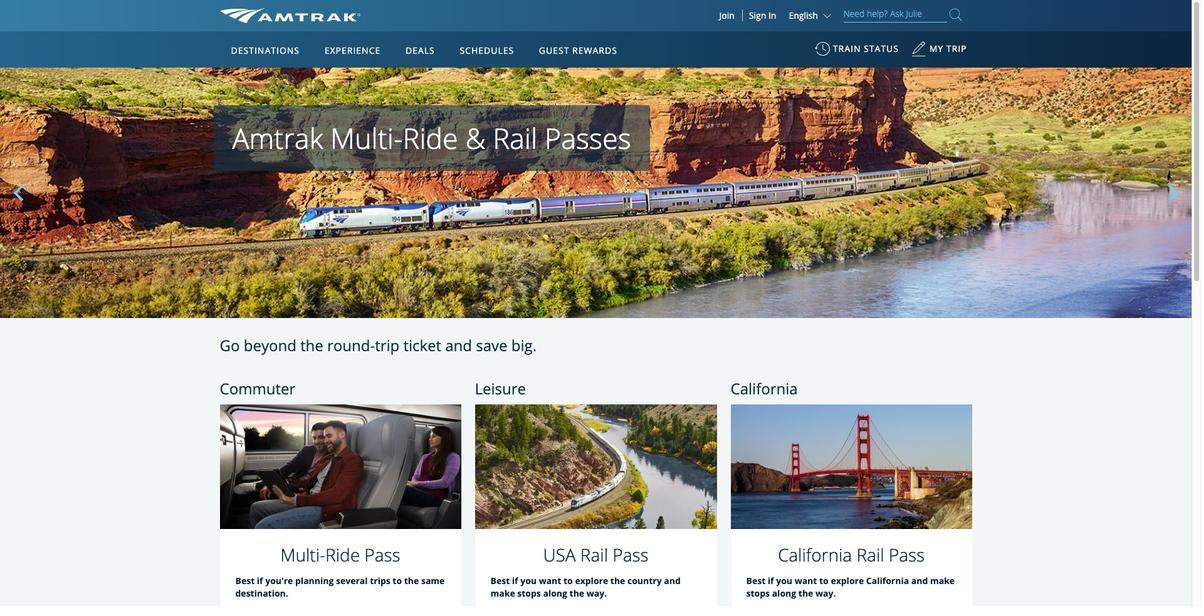 Task type: locate. For each thing, give the bounding box(es) containing it.
and inside best if you want to explore california and make stops along the way.
[[911, 576, 928, 587]]

want down california rail pass
[[795, 576, 817, 587]]

way. down california rail pass
[[815, 588, 836, 600]]

english button
[[789, 9, 834, 21]]

multi-
[[330, 119, 403, 157], [280, 543, 325, 567]]

best for california
[[746, 576, 765, 587]]

0 horizontal spatial stops
[[517, 588, 541, 600]]

experience
[[324, 45, 381, 56]]

0 horizontal spatial want
[[539, 576, 561, 587]]

my trip button
[[911, 37, 967, 68]]

amtrak multi-ride & rail passes
[[232, 119, 631, 157]]

trip
[[946, 43, 967, 55]]

experience button
[[319, 33, 386, 68]]

if for california
[[768, 576, 774, 587]]

0 horizontal spatial make
[[490, 588, 515, 600]]

commuter
[[220, 378, 295, 399]]

0 horizontal spatial to
[[393, 576, 402, 587]]

several
[[336, 576, 368, 587]]

if for multi-
[[257, 576, 263, 587]]

2 way. from the left
[[815, 588, 836, 600]]

sign in button
[[749, 9, 776, 21]]

0 horizontal spatial best
[[235, 576, 255, 587]]

application inside banner
[[266, 105, 567, 280]]

1 along from the left
[[543, 588, 567, 600]]

want for usa rail pass
[[539, 576, 561, 587]]

stops inside best if you want to explore the country and make stops along the way.
[[517, 588, 541, 600]]

1 vertical spatial california
[[778, 543, 852, 567]]

2 explore from the left
[[831, 576, 864, 587]]

guest rewards button
[[534, 33, 622, 68]]

1 way. from the left
[[587, 588, 607, 600]]

want for california rail pass
[[795, 576, 817, 587]]

1 horizontal spatial best
[[490, 576, 510, 587]]

if inside best if you want to explore the country and make stops along the way.
[[512, 576, 518, 587]]

want
[[539, 576, 561, 587], [795, 576, 817, 587]]

california inside best if you want to explore california and make stops along the way.
[[866, 576, 909, 587]]

best inside the best if you're planning several trips to the same destination.
[[235, 576, 255, 587]]

explore inside best if you want to explore california and make stops along the way.
[[831, 576, 864, 587]]

1 horizontal spatial to
[[564, 576, 573, 587]]

if
[[257, 576, 263, 587], [512, 576, 518, 587], [768, 576, 774, 587]]

and
[[445, 335, 472, 356], [664, 576, 681, 587], [911, 576, 928, 587]]

1 horizontal spatial explore
[[831, 576, 864, 587]]

ride left &
[[403, 119, 458, 157]]

1 explore from the left
[[575, 576, 608, 587]]

application
[[266, 105, 567, 280]]

you inside best if you want to explore the country and make stops along the way.
[[520, 576, 537, 587]]

1 horizontal spatial make
[[930, 576, 955, 587]]

you for usa rail pass
[[520, 576, 537, 587]]

2 pass from the left
[[613, 543, 649, 567]]

amtrak image
[[220, 8, 360, 23]]

1 vertical spatial ride
[[325, 543, 360, 567]]

multi-ride pass
[[280, 543, 400, 567]]

2 you from the left
[[776, 576, 792, 587]]

2 horizontal spatial and
[[911, 576, 928, 587]]

2 horizontal spatial best
[[746, 576, 765, 587]]

california rail pass
[[778, 543, 925, 567]]

1 horizontal spatial want
[[795, 576, 817, 587]]

1 horizontal spatial rail
[[580, 543, 608, 567]]

california zephyr along scenic river image
[[0, 0, 1192, 371]]

ride up several
[[325, 543, 360, 567]]

if inside the best if you're planning several trips to the same destination.
[[257, 576, 263, 587]]

rail for california
[[857, 543, 884, 567]]

pass
[[364, 543, 400, 567], [613, 543, 649, 567], [889, 543, 925, 567]]

explore down california rail pass
[[831, 576, 864, 587]]

round-
[[327, 335, 375, 356]]

way. down 'usa rail pass'
[[587, 588, 607, 600]]

the inside best if you want to explore california and make stops along the way.
[[798, 588, 813, 600]]

2 best from the left
[[490, 576, 510, 587]]

want inside best if you want to explore the country and make stops along the way.
[[539, 576, 561, 587]]

2 horizontal spatial pass
[[889, 543, 925, 567]]

2 vertical spatial california
[[866, 576, 909, 587]]

0 horizontal spatial if
[[257, 576, 263, 587]]

along
[[543, 588, 567, 600], [772, 588, 796, 600]]

0 horizontal spatial pass
[[364, 543, 400, 567]]

1 horizontal spatial if
[[512, 576, 518, 587]]

rail up best if you want to explore california and make stops along the way.
[[857, 543, 884, 567]]

1 pass from the left
[[364, 543, 400, 567]]

best for usa
[[490, 576, 510, 587]]

stops
[[517, 588, 541, 600], [746, 588, 770, 600]]

2 along from the left
[[772, 588, 796, 600]]

to for usa
[[564, 576, 573, 587]]

1 stops from the left
[[517, 588, 541, 600]]

best inside best if you want to explore california and make stops along the way.
[[746, 576, 765, 587]]

sign in
[[749, 9, 776, 21]]

0 horizontal spatial you
[[520, 576, 537, 587]]

1 vertical spatial make
[[490, 588, 515, 600]]

2 horizontal spatial if
[[768, 576, 774, 587]]

3 best from the left
[[746, 576, 765, 587]]

3 if from the left
[[768, 576, 774, 587]]

the
[[300, 335, 323, 356], [404, 576, 419, 587], [610, 576, 625, 587], [570, 588, 584, 600], [798, 588, 813, 600]]

trips
[[370, 576, 390, 587]]

explore inside best if you want to explore the country and make stops along the way.
[[575, 576, 608, 587]]

1 vertical spatial multi-
[[280, 543, 325, 567]]

1 best from the left
[[235, 576, 255, 587]]

join button
[[712, 9, 743, 21]]

rail up best if you want to explore the country and make stops along the way.
[[580, 543, 608, 567]]

california for california rail pass
[[778, 543, 852, 567]]

best
[[235, 576, 255, 587], [490, 576, 510, 587], [746, 576, 765, 587]]

1 horizontal spatial and
[[664, 576, 681, 587]]

banner
[[0, 0, 1192, 289]]

1 horizontal spatial multi-
[[330, 119, 403, 157]]

my
[[929, 43, 943, 55]]

beyond
[[244, 335, 296, 356]]

destinations
[[231, 45, 300, 56]]

to inside best if you want to explore the country and make stops along the way.
[[564, 576, 573, 587]]

3 to from the left
[[819, 576, 829, 587]]

explore for california
[[831, 576, 864, 587]]

2 horizontal spatial to
[[819, 576, 829, 587]]

the left same
[[404, 576, 419, 587]]

schedules
[[460, 45, 514, 56]]

ride
[[403, 119, 458, 157], [325, 543, 360, 567]]

the down california rail pass
[[798, 588, 813, 600]]

way.
[[587, 588, 607, 600], [815, 588, 836, 600]]

my trip
[[929, 43, 967, 55]]

0 horizontal spatial along
[[543, 588, 567, 600]]

join
[[719, 9, 735, 21]]

1 you from the left
[[520, 576, 537, 587]]

california
[[731, 378, 798, 399], [778, 543, 852, 567], [866, 576, 909, 587]]

1 to from the left
[[393, 576, 402, 587]]

0 vertical spatial make
[[930, 576, 955, 587]]

guest rewards
[[539, 45, 617, 56]]

2 horizontal spatial rail
[[857, 543, 884, 567]]

1 want from the left
[[539, 576, 561, 587]]

2 if from the left
[[512, 576, 518, 587]]

to inside best if you want to explore california and make stops along the way.
[[819, 576, 829, 587]]

1 horizontal spatial stops
[[746, 588, 770, 600]]

want inside best if you want to explore california and make stops along the way.
[[795, 576, 817, 587]]

3 pass from the left
[[889, 543, 925, 567]]

0 horizontal spatial way.
[[587, 588, 607, 600]]

you inside best if you want to explore california and make stops along the way.
[[776, 576, 792, 587]]

2 stops from the left
[[746, 588, 770, 600]]

rail
[[493, 119, 537, 157], [580, 543, 608, 567], [857, 543, 884, 567]]

1 horizontal spatial along
[[772, 588, 796, 600]]

to for california
[[819, 576, 829, 587]]

0 horizontal spatial explore
[[575, 576, 608, 587]]

make
[[930, 576, 955, 587], [490, 588, 515, 600]]

explore down 'usa rail pass'
[[575, 576, 608, 587]]

destination.
[[235, 588, 288, 600]]

passes
[[545, 119, 631, 157]]

if inside best if you want to explore california and make stops along the way.
[[768, 576, 774, 587]]

stops inside best if you want to explore california and make stops along the way.
[[746, 588, 770, 600]]

you
[[520, 576, 537, 587], [776, 576, 792, 587]]

1 horizontal spatial you
[[776, 576, 792, 587]]

0 vertical spatial multi-
[[330, 119, 403, 157]]

previous image
[[12, 185, 28, 201]]

1 horizontal spatial pass
[[613, 543, 649, 567]]

2 to from the left
[[564, 576, 573, 587]]

want down usa
[[539, 576, 561, 587]]

0 vertical spatial ride
[[403, 119, 458, 157]]

explore
[[575, 576, 608, 587], [831, 576, 864, 587]]

to down california rail pass
[[819, 576, 829, 587]]

next image
[[1163, 185, 1180, 201]]

2 want from the left
[[795, 576, 817, 587]]

0 vertical spatial california
[[731, 378, 798, 399]]

rail right &
[[493, 119, 537, 157]]

best if you're planning several trips to the same destination.
[[235, 576, 445, 600]]

to right trips
[[393, 576, 402, 587]]

ticket
[[403, 335, 441, 356]]

best inside best if you want to explore the country and make stops along the way.
[[490, 576, 510, 587]]

pass for california rail pass
[[889, 543, 925, 567]]

deals button
[[400, 33, 440, 68]]

1 if from the left
[[257, 576, 263, 587]]

to down usa
[[564, 576, 573, 587]]

1 horizontal spatial way.
[[815, 588, 836, 600]]

to
[[393, 576, 402, 587], [564, 576, 573, 587], [819, 576, 829, 587]]

guest
[[539, 45, 569, 56]]

country
[[627, 576, 662, 587]]



Task type: describe. For each thing, give the bounding box(es) containing it.
banner containing join
[[0, 0, 1192, 289]]

make inside best if you want to explore the country and make stops along the way.
[[490, 588, 515, 600]]

0 horizontal spatial rail
[[493, 119, 537, 157]]

deals
[[406, 45, 435, 56]]

go
[[220, 335, 240, 356]]

train
[[833, 43, 861, 55]]

best for multi-
[[235, 576, 255, 587]]

Please enter your search item search field
[[843, 6, 947, 23]]

1 horizontal spatial ride
[[403, 119, 458, 157]]

you're
[[265, 576, 293, 587]]

way. inside best if you want to explore california and make stops along the way.
[[815, 588, 836, 600]]

usa
[[543, 543, 576, 567]]

0 horizontal spatial multi-
[[280, 543, 325, 567]]

status
[[864, 43, 899, 55]]

sign
[[749, 9, 766, 21]]

0 horizontal spatial and
[[445, 335, 472, 356]]

to inside the best if you're planning several trips to the same destination.
[[393, 576, 402, 587]]

english
[[789, 9, 818, 21]]

search icon image
[[949, 6, 962, 23]]

planning
[[295, 576, 334, 587]]

pass for usa rail pass
[[613, 543, 649, 567]]

you for california rail pass
[[776, 576, 792, 587]]

the left country
[[610, 576, 625, 587]]

make inside best if you want to explore california and make stops along the way.
[[930, 576, 955, 587]]

explore for usa
[[575, 576, 608, 587]]

along inside best if you want to explore the country and make stops along the way.
[[543, 588, 567, 600]]

the left round-
[[300, 335, 323, 356]]

and inside best if you want to explore the country and make stops along the way.
[[664, 576, 681, 587]]

big.
[[511, 335, 537, 356]]

leisure
[[475, 378, 526, 399]]

same
[[421, 576, 445, 587]]

the inside the best if you're planning several trips to the same destination.
[[404, 576, 419, 587]]

best if you want to explore the country and make stops along the way.
[[490, 576, 681, 600]]

california for california
[[731, 378, 798, 399]]

the down usa
[[570, 588, 584, 600]]

train status link
[[815, 37, 899, 68]]

destinations button
[[226, 33, 305, 68]]

amtrak
[[232, 119, 323, 157]]

regions map image
[[266, 105, 567, 280]]

rail for usa
[[580, 543, 608, 567]]

save
[[476, 335, 507, 356]]

trip
[[375, 335, 399, 356]]

rewards
[[572, 45, 617, 56]]

usa rail pass
[[543, 543, 649, 567]]

&
[[465, 119, 486, 157]]

go beyond the round-trip ticket and save big.
[[220, 335, 537, 356]]

way. inside best if you want to explore the country and make stops along the way.
[[587, 588, 607, 600]]

along inside best if you want to explore california and make stops along the way.
[[772, 588, 796, 600]]

if for usa
[[512, 576, 518, 587]]

pass for multi-ride pass
[[364, 543, 400, 567]]

best if you want to explore california and make stops along the way.
[[746, 576, 955, 600]]

in
[[768, 9, 776, 21]]

0 horizontal spatial ride
[[325, 543, 360, 567]]

train status
[[833, 43, 899, 55]]

schedules link
[[455, 31, 519, 68]]



Task type: vqa. For each thing, say whether or not it's contained in the screenshot.
the because
no



